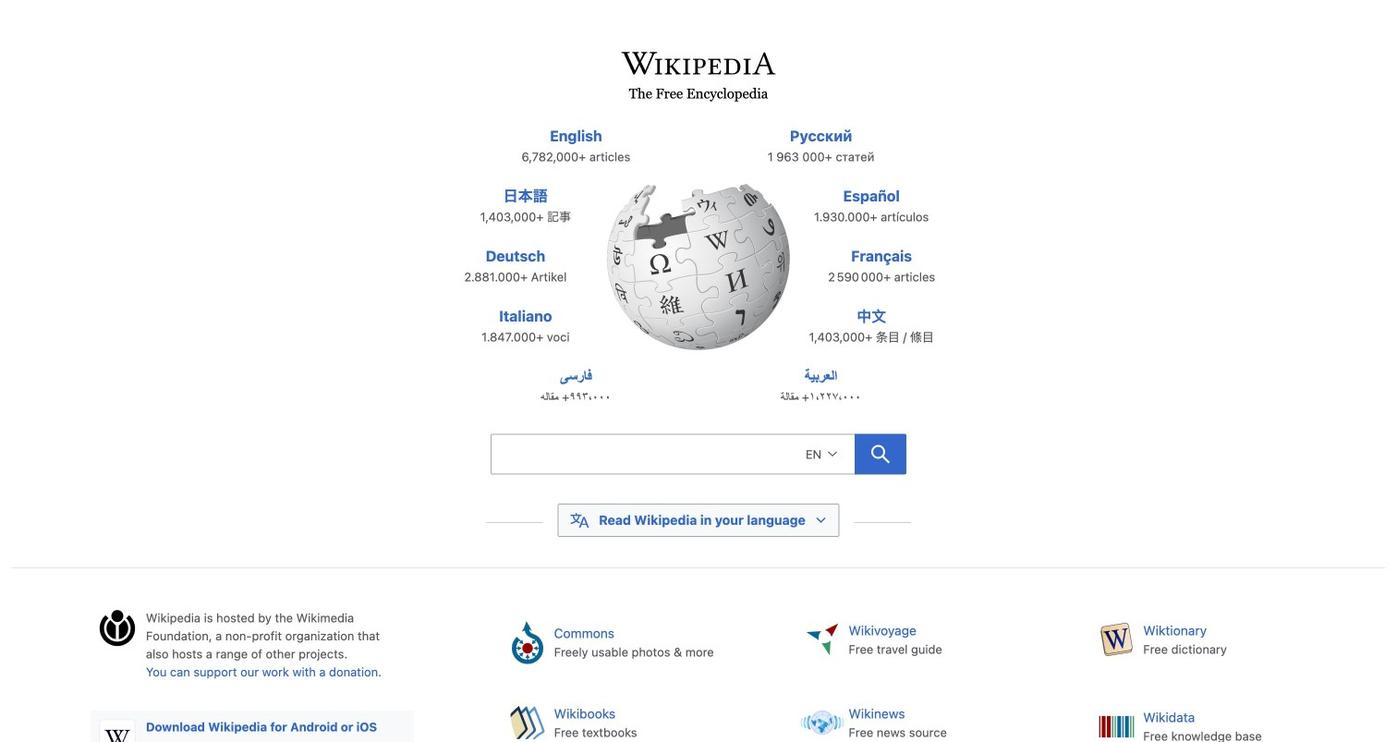 Task type: locate. For each thing, give the bounding box(es) containing it.
None search field
[[491, 434, 855, 475]]

None search field
[[449, 429, 948, 486]]



Task type: describe. For each thing, give the bounding box(es) containing it.
top languages element
[[443, 125, 954, 425]]

other projects element
[[493, 609, 1385, 742]]

wikipedia image
[[606, 183, 791, 352]]



